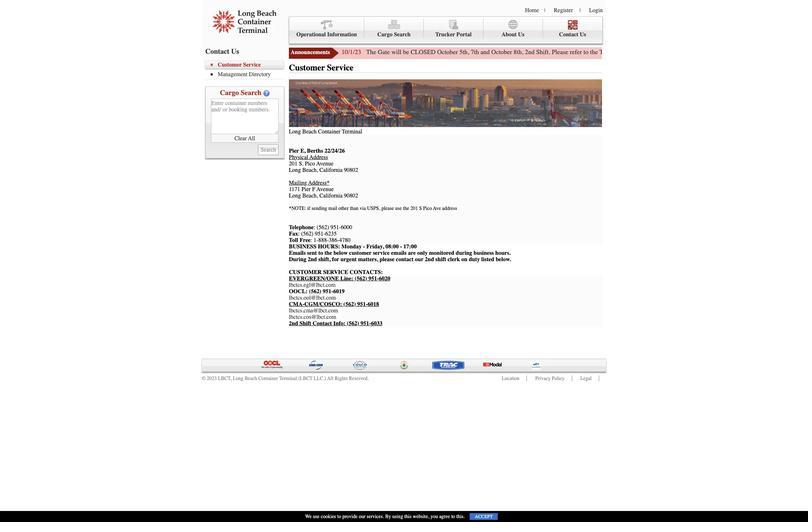 Task type: describe. For each thing, give the bounding box(es) containing it.
login link
[[589, 7, 603, 14]]

shift.
[[537, 48, 551, 56]]

announcements
[[291, 49, 330, 56]]

1 horizontal spatial container
[[318, 128, 341, 135]]

1 horizontal spatial pico
[[423, 205, 432, 211]]

0 horizontal spatial contact us
[[205, 47, 239, 56]]

the left truck
[[590, 48, 598, 56]]

1 | from the left
[[545, 7, 546, 14]]

1 horizontal spatial use
[[395, 205, 402, 211]]

0 horizontal spatial search
[[241, 89, 262, 97]]

sending
[[312, 205, 327, 211]]

customer service management directory
[[218, 62, 271, 78]]

lbct,
[[218, 375, 232, 382]]

*note: if sending mail other than via usps, please use the 201 s pico ave address
[[289, 205, 457, 211]]

contact us link
[[543, 19, 603, 39]]

pier inside the pier e, berths 22/24/26 physical address 201 s. pico avenue long beach, california 90802
[[289, 148, 299, 154]]

page
[[660, 48, 672, 56]]

telephone
[[289, 224, 314, 231]]

1 horizontal spatial 201
[[411, 205, 418, 211]]

our inside telephone : (562) 951-6000 fax : (562) 951-6235 toll free : 1-888-386-4780 business hours: monday - friday, 08:00 - 17:00 emails sent to the below customer service emails are only monitored during business hours. ​ ​during 2nd shift, for urgent matters, please contact our 2nd shift clerk on duty listed below.
[[415, 256, 424, 263]]

service for customer service
[[327, 63, 354, 73]]

truck
[[600, 48, 615, 56]]

customer for customer service management directory
[[218, 62, 242, 68]]

trucker portal
[[436, 31, 472, 38]]

2 | from the left
[[580, 7, 581, 14]]

if
[[307, 205, 311, 211]]

lbctcs.cos@lbct.com link
[[289, 314, 336, 320]]

22/24/26
[[325, 148, 345, 154]]

to right the cookies at the left of the page
[[337, 514, 341, 520]]

cookies
[[321, 514, 336, 520]]

long inside the pier e, berths 22/24/26 physical address 201 s. pico avenue long beach, california 90802
[[289, 167, 301, 173]]

via usps,
[[360, 205, 380, 211]]

2nd inside customer service contacts: evergreen/one line: (562) 951-6020 lbctcs.egl@lbct.com oocl: (562) 951-6019 lbctcs.ool@lbct.com cma-cgm/cosco: (562) 951-6018 lbctcs.cma@lbct.com lbctcs.cos@lbct.com 2nd shift contact info: (562) 951-6033​​
[[289, 320, 298, 327]]

4780
[[339, 237, 351, 243]]

only
[[417, 250, 428, 256]]

clear
[[235, 135, 247, 142]]

1 vertical spatial contact
[[205, 47, 230, 56]]

6235
[[325, 231, 337, 237]]

info:
[[334, 320, 346, 327]]

clerk
[[448, 256, 460, 263]]

s.
[[299, 160, 304, 167]]

will
[[392, 48, 402, 56]]

management
[[218, 71, 248, 78]]

home
[[525, 7, 539, 14]]

register link
[[554, 7, 573, 14]]

888-
[[319, 237, 329, 243]]

2 vertical spatial long
[[233, 375, 243, 382]]

0 vertical spatial search
[[394, 31, 411, 38]]

© 2023 lbct, long beach container terminal (lbct llc.) all rights reserved.
[[202, 375, 369, 382]]

8th,
[[514, 48, 524, 56]]

during
[[456, 250, 472, 256]]

about us
[[502, 31, 525, 38]]

(562) up 888-
[[317, 224, 329, 231]]

other
[[339, 205, 349, 211]]

e,
[[301, 148, 306, 154]]

us for "contact us" link on the top right of the page
[[580, 31, 586, 38]]

customer service contacts: evergreen/one line: (562) 951-6020 lbctcs.egl@lbct.com oocl: (562) 951-6019 lbctcs.ool@lbct.com cma-cgm/cosco: (562) 951-6018 lbctcs.cma@lbct.com lbctcs.cos@lbct.com 2nd shift contact info: (562) 951-6033​​
[[289, 269, 391, 327]]

90802​
[[344, 192, 358, 199]]

to left this.
[[451, 514, 455, 520]]

avenue inside the pier e, berths 22/24/26 physical address 201 s. pico avenue long beach, california 90802
[[316, 160, 334, 167]]

5th,
[[460, 48, 469, 56]]

s
[[419, 205, 422, 211]]

(lbct
[[298, 375, 313, 382]]

menu bar containing customer service
[[205, 61, 287, 79]]

beach, inside the pier e, berths 22/24/26 physical address 201 s. pico avenue long beach, california 90802
[[303, 167, 318, 173]]

6018
[[368, 301, 379, 307]]

all inside "button"
[[248, 135, 255, 142]]

2023
[[207, 375, 217, 382]]

service
[[373, 250, 390, 256]]

menu bar containing operational information
[[289, 16, 603, 44]]

10/1/23 the gate will be closed october 5th, 7th and october 8th, 2nd shift. please refer to the truck gate hours web page for further gate details for the week.
[[342, 48, 766, 56]]

using
[[393, 514, 403, 520]]

f
[[312, 186, 315, 192]]

this.
[[457, 514, 465, 520]]

directory
[[249, 71, 271, 78]]

monitored
[[429, 250, 455, 256]]

17:00
[[404, 243, 417, 250]]

we
[[305, 514, 312, 520]]

for inside telephone : (562) 951-6000 fax : (562) 951-6235 toll free : 1-888-386-4780 business hours: monday - friday, 08:00 - 17:00 emails sent to the below customer service emails are only monitored during business hours. ​ ​during 2nd shift, for urgent matters, please contact our 2nd shift clerk on duty listed below.
[[332, 256, 339, 263]]

201 inside the pier e, berths 22/24/26 physical address 201 s. pico avenue long beach, california 90802
[[289, 160, 298, 167]]

operational information
[[297, 31, 357, 38]]

cargo search link
[[365, 19, 424, 39]]

reserved.
[[349, 375, 369, 382]]

0 horizontal spatial :
[[298, 231, 300, 237]]

customer service link
[[211, 62, 284, 68]]

the left week.
[[741, 48, 749, 56]]

1-
[[314, 237, 319, 243]]

privacy policy
[[536, 375, 565, 382]]

2 - from the left
[[400, 243, 402, 250]]

address*
[[308, 180, 330, 186]]

(562) right info:
[[347, 320, 359, 327]]

0 horizontal spatial us
[[231, 47, 239, 56]]

1 vertical spatial our
[[359, 514, 366, 520]]

pier e, berths 22/24/26 physical address 201 s. pico avenue long beach, california 90802
[[289, 148, 358, 173]]

pico inside the pier e, berths 22/24/26 physical address 201 s. pico avenue long beach, california 90802
[[305, 160, 315, 167]]

be
[[403, 48, 409, 56]]

than
[[350, 205, 359, 211]]

friday,
[[367, 243, 384, 250]]

90802
[[344, 167, 358, 173]]

2 horizontal spatial for
[[732, 48, 740, 56]]

customer service
[[289, 63, 354, 73]]

the left s
[[403, 205, 409, 211]]

1 horizontal spatial for
[[673, 48, 681, 56]]

1 horizontal spatial cargo search
[[378, 31, 411, 38]]

service
[[323, 269, 348, 275]]

lbctcs.cos@lbct.com
[[289, 314, 336, 320]]

1 horizontal spatial beach
[[303, 128, 317, 135]]

lbctcs.cma@lbct.com
[[289, 307, 338, 314]]

further
[[682, 48, 700, 56]]

0 vertical spatial contact us
[[559, 31, 586, 38]]

we use cookies to provide our services. by using this website, you agree to this.
[[305, 514, 465, 520]]

(562) down evergreen/one
[[309, 288, 322, 295]]

pier inside mailing address* 1171 pier f avenue long beach, california 90802​
[[302, 186, 311, 192]]

you
[[431, 514, 438, 520]]



Task type: vqa. For each thing, say whether or not it's contained in the screenshot.
Will:
no



Task type: locate. For each thing, give the bounding box(es) containing it.
accept button
[[470, 513, 498, 520]]

us up refer
[[580, 31, 586, 38]]

to right refer
[[584, 48, 589, 56]]

california inside the pier e, berths 22/24/26 physical address 201 s. pico avenue long beach, california 90802
[[320, 167, 343, 173]]

all right llc.)
[[327, 375, 334, 382]]

1 california from the top
[[320, 167, 343, 173]]

the inside telephone : (562) 951-6000 fax : (562) 951-6235 toll free : 1-888-386-4780 business hours: monday - friday, 08:00 - 17:00 emails sent to the below customer service emails are only monitored during business hours. ​ ​during 2nd shift, for urgent matters, please contact our 2nd shift clerk on duty listed below.
[[325, 250, 332, 256]]

management directory link
[[211, 71, 284, 78]]

0 horizontal spatial for
[[332, 256, 339, 263]]

california inside mailing address* 1171 pier f avenue long beach, california 90802​
[[320, 192, 343, 199]]

1 vertical spatial please
[[380, 256, 395, 263]]

service
[[243, 62, 261, 68], [327, 63, 354, 73]]

to right sent
[[319, 250, 323, 256]]

1 vertical spatial menu bar
[[205, 61, 287, 79]]

1 horizontal spatial menu bar
[[289, 16, 603, 44]]

address
[[442, 205, 457, 211]]

1 vertical spatial beach
[[245, 375, 257, 382]]

0 horizontal spatial pier
[[289, 148, 299, 154]]

our right contact
[[415, 256, 424, 263]]

0 horizontal spatial contact
[[205, 47, 230, 56]]

avenue
[[316, 160, 334, 167], [317, 186, 334, 192]]

us
[[518, 31, 525, 38], [580, 31, 586, 38], [231, 47, 239, 56]]

1 horizontal spatial our
[[415, 256, 424, 263]]

cargo search up will at the top left of the page
[[378, 31, 411, 38]]

search up be
[[394, 31, 411, 38]]

location
[[502, 375, 520, 382]]

- left 17:00
[[400, 243, 402, 250]]

contacts:
[[350, 269, 383, 275]]

1 vertical spatial terminal
[[279, 375, 297, 382]]

container
[[318, 128, 341, 135], [258, 375, 278, 382]]

0 horizontal spatial container
[[258, 375, 278, 382]]

service up management directory link
[[243, 62, 261, 68]]

gate right the
[[378, 48, 390, 56]]

please inside telephone : (562) 951-6000 fax : (562) 951-6235 toll free : 1-888-386-4780 business hours: monday - friday, 08:00 - 17:00 emails sent to the below customer service emails are only monitored during business hours. ​ ​during 2nd shift, for urgent matters, please contact our 2nd shift clerk on duty listed below.
[[380, 256, 395, 263]]

trucker portal link
[[424, 19, 484, 39]]

all right clear
[[248, 135, 255, 142]]

service for customer service management directory
[[243, 62, 261, 68]]

1 vertical spatial container
[[258, 375, 278, 382]]

2 gate from the left
[[616, 48, 629, 56]]

about us link
[[484, 19, 543, 39]]

pier left "e,"
[[289, 148, 299, 154]]

beach, up the if
[[303, 192, 318, 199]]

1 vertical spatial beach,
[[303, 192, 318, 199]]

service down the 10/1/23
[[327, 63, 354, 73]]

monday
[[342, 243, 362, 250]]

details
[[714, 48, 731, 56]]

1 horizontal spatial -
[[400, 243, 402, 250]]

privacy policy link
[[536, 375, 565, 382]]

address
[[310, 154, 328, 160]]

california up address*
[[320, 167, 343, 173]]

0 horizontal spatial beach
[[245, 375, 257, 382]]

long inside mailing address* 1171 pier f avenue long beach, california 90802​
[[289, 192, 301, 199]]

1 vertical spatial california
[[320, 192, 343, 199]]

privacy
[[536, 375, 551, 382]]

pier
[[289, 148, 299, 154], [302, 186, 311, 192]]

lbctcs.egl@lbct.com link
[[289, 282, 336, 288]]

| left login link
[[580, 7, 581, 14]]

2 vertical spatial contact
[[313, 320, 332, 327]]

201 left s.
[[289, 160, 298, 167]]

avenue inside mailing address* 1171 pier f avenue long beach, california 90802​
[[317, 186, 334, 192]]

1 horizontal spatial terminal
[[342, 128, 362, 135]]

6019
[[333, 288, 345, 295]]

long up mailing
[[289, 167, 301, 173]]

2 california from the top
[[320, 192, 343, 199]]

use right the we
[[313, 514, 320, 520]]

physical
[[289, 154, 308, 160]]

201 left s
[[411, 205, 418, 211]]

beach
[[303, 128, 317, 135], [245, 375, 257, 382]]

cma-
[[289, 301, 305, 307]]

0 vertical spatial pier
[[289, 148, 299, 154]]

ave
[[433, 205, 441, 211]]

1 vertical spatial all
[[327, 375, 334, 382]]

week.
[[751, 48, 766, 56]]

duty
[[469, 256, 480, 263]]

0 vertical spatial california
[[320, 167, 343, 173]]

menu bar
[[289, 16, 603, 44], [205, 61, 287, 79]]

shift,
[[319, 256, 331, 263]]

services.
[[367, 514, 384, 520]]

2 beach, from the top
[[303, 192, 318, 199]]

0 vertical spatial use
[[395, 205, 402, 211]]

search
[[394, 31, 411, 38], [241, 89, 262, 97]]

*note:
[[289, 205, 306, 211]]

beach, down address
[[303, 167, 318, 173]]

None submit
[[258, 145, 279, 155]]

1 october from the left
[[437, 48, 458, 56]]

1 horizontal spatial gate
[[616, 48, 629, 56]]

0 horizontal spatial customer
[[218, 62, 242, 68]]

lbctcs.egl@lbct.com
[[289, 282, 336, 288]]

1 - from the left
[[363, 243, 365, 250]]

customer up management
[[218, 62, 242, 68]]

contact up management
[[205, 47, 230, 56]]

0 vertical spatial please
[[382, 205, 394, 211]]

1 vertical spatial cargo search
[[220, 89, 262, 97]]

business
[[474, 250, 494, 256]]

hours
[[630, 48, 646, 56]]

6020
[[379, 275, 391, 282]]

lbctcs.ool@lbct.com
[[289, 295, 336, 301]]

contact up refer
[[559, 31, 579, 38]]

0 horizontal spatial 201
[[289, 160, 298, 167]]

shift
[[300, 320, 311, 327]]

location link
[[502, 375, 520, 382]]

1 horizontal spatial search
[[394, 31, 411, 38]]

0 horizontal spatial -
[[363, 243, 365, 250]]

| right home
[[545, 7, 546, 14]]

0 vertical spatial all
[[248, 135, 255, 142]]

matters,
[[358, 256, 378, 263]]

customer down the announcements
[[289, 63, 325, 73]]

1 horizontal spatial october
[[492, 48, 512, 56]]

1 vertical spatial use
[[313, 514, 320, 520]]

to inside telephone : (562) 951-6000 fax : (562) 951-6235 toll free : 1-888-386-4780 business hours: monday - friday, 08:00 - 17:00 emails sent to the below customer service emails are only monitored during business hours. ​ ​during 2nd shift, for urgent matters, please contact our 2nd shift clerk on duty listed below.
[[319, 250, 323, 256]]

1 gate from the left
[[378, 48, 390, 56]]

(562) left 1-
[[301, 231, 314, 237]]

0 vertical spatial avenue
[[316, 160, 334, 167]]

use
[[395, 205, 402, 211], [313, 514, 320, 520]]

long up '*note:'
[[289, 192, 301, 199]]

2 horizontal spatial :
[[314, 224, 315, 231]]

contact
[[396, 256, 414, 263]]

(562) down 6019
[[344, 301, 356, 307]]

0 vertical spatial terminal
[[342, 128, 362, 135]]

contact inside customer service contacts: evergreen/one line: (562) 951-6020 lbctcs.egl@lbct.com oocl: (562) 951-6019 lbctcs.ool@lbct.com cma-cgm/cosco: (562) 951-6018 lbctcs.cma@lbct.com lbctcs.cos@lbct.com 2nd shift contact info: (562) 951-6033​​
[[313, 320, 332, 327]]

0 vertical spatial our
[[415, 256, 424, 263]]

us right about
[[518, 31, 525, 38]]

contact us up refer
[[559, 31, 586, 38]]

(562) right line: in the left of the page
[[355, 275, 367, 282]]

legal link
[[581, 375, 592, 382]]

- left friday,
[[363, 243, 365, 250]]

service inside customer service management directory
[[243, 62, 261, 68]]

by
[[385, 514, 391, 520]]

1 horizontal spatial |
[[580, 7, 581, 14]]

cargo search
[[378, 31, 411, 38], [220, 89, 262, 97]]

lbctcs.cma@lbct.com link
[[289, 307, 338, 314]]

terminal
[[342, 128, 362, 135], [279, 375, 297, 382]]

us for about us link
[[518, 31, 525, 38]]

7th
[[471, 48, 479, 56]]

0 vertical spatial beach
[[303, 128, 317, 135]]

0 horizontal spatial october
[[437, 48, 458, 56]]

1 horizontal spatial us
[[518, 31, 525, 38]]

0 horizontal spatial pico
[[305, 160, 315, 167]]

6000
[[341, 224, 352, 231]]

pico right s
[[423, 205, 432, 211]]

0 horizontal spatial all
[[248, 135, 255, 142]]

fax
[[289, 231, 298, 237]]

0 vertical spatial menu bar
[[289, 16, 603, 44]]

and
[[481, 48, 490, 56]]

1171
[[289, 186, 300, 192]]

0 horizontal spatial gate
[[378, 48, 390, 56]]

legal
[[581, 375, 592, 382]]

hours. ​
[[496, 250, 512, 256]]

contact us up management
[[205, 47, 239, 56]]

gate right truck
[[616, 48, 629, 56]]

1 horizontal spatial service
[[327, 63, 354, 73]]

to
[[584, 48, 589, 56], [319, 250, 323, 256], [337, 514, 341, 520], [451, 514, 455, 520]]

beach, inside mailing address* 1171 pier f avenue long beach, california 90802​
[[303, 192, 318, 199]]

1 horizontal spatial contact
[[313, 320, 332, 327]]

1 vertical spatial long
[[289, 192, 301, 199]]

1 horizontal spatial all
[[327, 375, 334, 382]]

1 horizontal spatial customer
[[289, 63, 325, 73]]

terminal up 22/24/26
[[342, 128, 362, 135]]

login
[[589, 7, 603, 14]]

:
[[314, 224, 315, 231], [298, 231, 300, 237], [311, 237, 312, 243]]

beach right lbct,
[[245, 375, 257, 382]]

urgent
[[341, 256, 357, 263]]

mail
[[329, 205, 337, 211]]

customer inside customer service management directory
[[218, 62, 242, 68]]

for right the details
[[732, 48, 740, 56]]

avenue right f
[[317, 186, 334, 192]]

201
[[289, 160, 298, 167], [411, 205, 418, 211]]

pico
[[305, 160, 315, 167], [423, 205, 432, 211]]

customer
[[349, 250, 372, 256]]

avenue down berths
[[316, 160, 334, 167]]

the left 'below'
[[325, 250, 332, 256]]

terminal left (lbct
[[279, 375, 297, 382]]

free
[[300, 237, 311, 243]]

beach,
[[303, 167, 318, 173], [303, 192, 318, 199]]

0 horizontal spatial our
[[359, 514, 366, 520]]

1 horizontal spatial contact us
[[559, 31, 586, 38]]

portal
[[457, 31, 472, 38]]

10/1/23
[[342, 48, 361, 56]]

0 horizontal spatial cargo
[[220, 89, 239, 97]]

1 horizontal spatial :
[[311, 237, 312, 243]]

please down 08:00
[[380, 256, 395, 263]]

please right via usps,
[[382, 205, 394, 211]]

0 horizontal spatial cargo search
[[220, 89, 262, 97]]

us up the customer service link
[[231, 47, 239, 56]]

1 vertical spatial pico
[[423, 205, 432, 211]]

0 horizontal spatial use
[[313, 514, 320, 520]]

october left 5th,
[[437, 48, 458, 56]]

0 horizontal spatial terminal
[[279, 375, 297, 382]]

1 beach, from the top
[[303, 167, 318, 173]]

1 vertical spatial 201
[[411, 205, 418, 211]]

cargo search down management directory link
[[220, 89, 262, 97]]

pier left f
[[302, 186, 311, 192]]

telephone : (562) 951-6000 fax : (562) 951-6235 toll free : 1-888-386-4780 business hours: monday - friday, 08:00 - 17:00 emails sent to the below customer service emails are only monitored during business hours. ​ ​during 2nd shift, for urgent matters, please contact our 2nd shift clerk on duty listed below.
[[289, 224, 514, 263]]

0 vertical spatial cargo search
[[378, 31, 411, 38]]

clear all
[[235, 135, 255, 142]]

home link
[[525, 7, 539, 14]]

0 vertical spatial 201
[[289, 160, 298, 167]]

search down management directory link
[[241, 89, 262, 97]]

0 horizontal spatial service
[[243, 62, 261, 68]]

0 vertical spatial pico
[[305, 160, 315, 167]]

evergreen/one
[[289, 275, 339, 282]]

0 vertical spatial long
[[289, 167, 301, 173]]

1 vertical spatial avenue
[[317, 186, 334, 192]]

long right lbct,
[[233, 375, 243, 382]]

policy
[[552, 375, 565, 382]]

2 october from the left
[[492, 48, 512, 56]]

1 vertical spatial search
[[241, 89, 262, 97]]

for right shift,
[[332, 256, 339, 263]]

cargo down management
[[220, 89, 239, 97]]

2 horizontal spatial us
[[580, 31, 586, 38]]

line:
[[341, 275, 353, 282]]

beach right ​​​​​​​​​​​​​​​​​​​​​​​​​​​​​​​​​​​long
[[303, 128, 317, 135]]

contact down the lbctcs.cma@lbct.com link
[[313, 320, 332, 327]]

for right page
[[673, 48, 681, 56]]

our right provide
[[359, 514, 366, 520]]

0 horizontal spatial menu bar
[[205, 61, 287, 79]]

register
[[554, 7, 573, 14]]

1 vertical spatial pier
[[302, 186, 311, 192]]

october
[[437, 48, 458, 56], [492, 48, 512, 56]]

1 horizontal spatial pier
[[302, 186, 311, 192]]

use left s
[[395, 205, 402, 211]]

0 vertical spatial beach,
[[303, 167, 318, 173]]

trucker
[[436, 31, 455, 38]]

closed
[[411, 48, 436, 56]]

customer for customer service
[[289, 63, 325, 73]]

california up mail
[[320, 192, 343, 199]]

1 horizontal spatial cargo
[[378, 31, 393, 38]]

pico right s.
[[305, 160, 315, 167]]

cargo
[[378, 31, 393, 38], [220, 89, 239, 97]]

october right and
[[492, 48, 512, 56]]

0 vertical spatial contact
[[559, 31, 579, 38]]

Enter container numbers and/ or booking numbers.  text field
[[211, 99, 279, 134]]

1 vertical spatial contact us
[[205, 47, 239, 56]]

emails are
[[391, 250, 416, 256]]

cargo up will at the top left of the page
[[378, 31, 393, 38]]

0 horizontal spatial |
[[545, 7, 546, 14]]

this
[[405, 514, 412, 520]]

0 vertical spatial container
[[318, 128, 341, 135]]

0 vertical spatial cargo
[[378, 31, 393, 38]]

customer
[[218, 62, 242, 68], [289, 63, 325, 73]]

agree
[[439, 514, 450, 520]]

2 horizontal spatial contact
[[559, 31, 579, 38]]

1 vertical spatial cargo
[[220, 89, 239, 97]]



